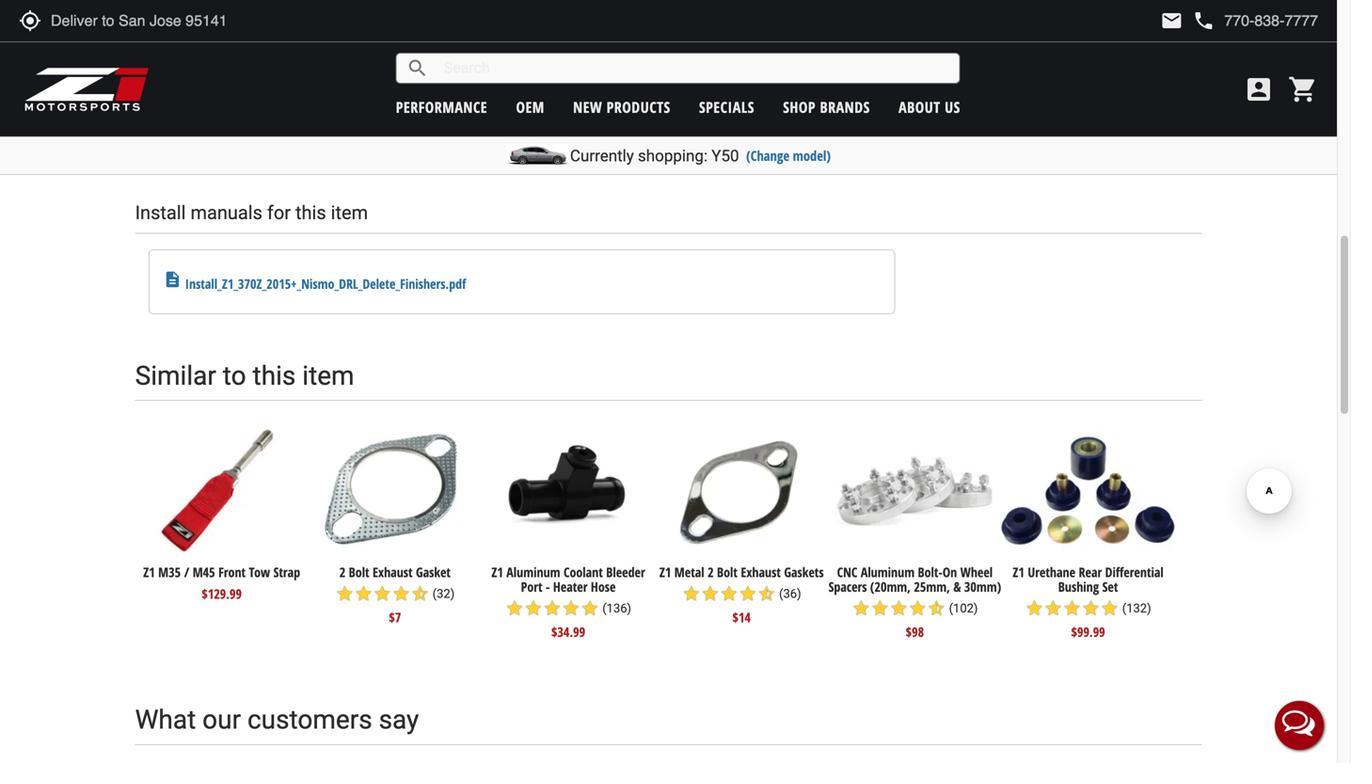 Task type: describe. For each thing, give the bounding box(es) containing it.
0 vertical spatial $98
[[516, 128, 534, 145]]

brands
[[820, 97, 870, 117]]

aluminum up oem
[[471, 68, 525, 86]]

0 horizontal spatial wheel
[[571, 68, 603, 86]]

y50
[[712, 146, 739, 165]]

currently shopping: y50 (change model)
[[570, 146, 831, 165]]

install
[[135, 202, 186, 224]]

& inside cnc aluminum hub centric wheel spacers 2.5, 5, 10, 15, & 20mm
[[1081, 83, 1088, 100]]

cnc aluminum hub centric wheel spacers 2.5, 5, 10, 15, & 20mm
[[957, 68, 1133, 100]]

our
[[202, 704, 241, 735]]

what our customers say
[[135, 704, 419, 735]]

2 inside 2 bolt  exhaust gasket star star star star star_half (32) $7
[[339, 563, 346, 581]]

z1 inside z1 m35 / m45 front tow strap $129.99
[[143, 563, 155, 581]]

specials
[[699, 97, 755, 117]]

performance
[[396, 97, 488, 117]]

account_box link
[[1239, 74, 1279, 104]]

performance link
[[396, 97, 488, 117]]

cnc inside cnc aluminum hub centric wheel spacers 2.5, 5, 10, 15, & 20mm
[[957, 68, 977, 86]]

new products link
[[573, 97, 671, 117]]

similar to this item
[[135, 360, 354, 391]]

z1 aluminum coolant bleeder port - heater hose star star star star star (136) $34.99
[[492, 563, 645, 641]]

coolant
[[564, 563, 603, 581]]

gaskets
[[784, 563, 824, 581]]

$34.99
[[551, 623, 585, 641]]

1 horizontal spatial &
[[954, 578, 961, 596]]

hose
[[591, 578, 616, 596]]

/
[[184, 563, 189, 581]]

(32)
[[433, 587, 455, 601]]

hub
[[1038, 68, 1058, 86]]

0 vertical spatial this
[[295, 202, 326, 224]]

centric
[[1062, 68, 1097, 86]]

$99.99
[[1071, 623, 1105, 641]]

search
[[406, 57, 429, 80]]

install_z1_370z_2015+_nismo_drl_delete_finishers.pdf
[[185, 275, 466, 293]]

z1 for star
[[492, 563, 503, 581]]

port
[[521, 578, 542, 596]]

gasket
[[416, 563, 451, 581]]

us
[[945, 97, 960, 117]]

billet
[[745, 68, 772, 86]]

z1 for $99.99
[[1013, 563, 1025, 581]]

specials link
[[699, 97, 755, 117]]

1 vertical spatial this
[[253, 360, 296, 391]]

m45
[[193, 563, 215, 581]]

shopping_cart link
[[1283, 74, 1318, 104]]

install manuals for this item
[[135, 202, 368, 224]]

mail link
[[1161, 9, 1183, 32]]

what
[[135, 704, 196, 735]]

about
[[899, 97, 941, 117]]

tow
[[249, 563, 270, 581]]

mail phone
[[1161, 9, 1215, 32]]

$7
[[389, 608, 401, 626]]

front
[[218, 563, 246, 581]]

star_half inside 2 bolt  exhaust gasket star star star star star_half (32) $7
[[411, 584, 430, 603]]

aluminum inside cnc aluminum hub centric wheel spacers 2.5, 5, 10, 15, & 20mm
[[981, 68, 1035, 86]]

account_box
[[1244, 74, 1274, 104]]

bleeder
[[606, 563, 645, 581]]

shop brands
[[783, 97, 870, 117]]

star_half inside z1 metal 2 bolt exhaust gaskets star star star star star_half (36) $14
[[757, 584, 776, 603]]

star star
[[725, 89, 763, 108]]

1 vertical spatial (20mm,
[[870, 578, 911, 596]]

about us
[[899, 97, 960, 117]]

rear
[[1079, 563, 1102, 581]]

0 horizontal spatial cnc
[[447, 68, 468, 86]]

cap
[[821, 68, 840, 86]]

oem link
[[516, 97, 545, 117]]

(36)
[[779, 587, 801, 601]]

say
[[379, 704, 419, 735]]

differential
[[1105, 563, 1164, 581]]

similar
[[135, 360, 216, 391]]

phone link
[[1193, 9, 1318, 32]]

1 vertical spatial item
[[302, 360, 354, 391]]

oil
[[775, 68, 789, 86]]

0 horizontal spatial &
[[564, 83, 571, 100]]

0 vertical spatial 30mm)
[[574, 83, 611, 100]]

1 horizontal spatial 30mm)
[[964, 578, 1001, 596]]

2.5,
[[1007, 83, 1027, 100]]

0 vertical spatial cnc aluminum bolt-on wheel spacers (20mm, 25mm, & 30mm) star star star star star_half (102) $98
[[439, 68, 611, 145]]

z1 motorsports logo image
[[24, 66, 150, 113]]

products
[[607, 97, 671, 117]]

my_location
[[19, 9, 41, 32]]

metal
[[674, 563, 704, 581]]

2 bolt  exhaust gasket star star star star star_half (32) $7
[[335, 563, 455, 626]]

aluminum right gaskets
[[861, 563, 915, 581]]

shopping_cart
[[1288, 74, 1318, 104]]

5,
[[1030, 83, 1039, 100]]

for
[[267, 202, 291, 224]]

0 vertical spatial item
[[331, 202, 368, 224]]

spacers inside cnc aluminum hub centric wheel spacers 2.5, 5, 10, 15, & 20mm
[[966, 83, 1004, 100]]

20mm
[[1092, 83, 1124, 100]]



Task type: locate. For each thing, give the bounding box(es) containing it.
about us link
[[899, 97, 960, 117]]

z1 left metal in the bottom of the page
[[659, 563, 671, 581]]

to
[[223, 360, 246, 391]]

wheel
[[571, 68, 603, 86], [1101, 68, 1133, 86], [960, 563, 993, 581]]

bolt right metal in the bottom of the page
[[717, 563, 738, 581]]

bolt right strap
[[349, 563, 369, 581]]

$129.99
[[202, 585, 242, 603]]

exhaust
[[373, 563, 413, 581], [741, 563, 781, 581]]

1 horizontal spatial 2
[[708, 563, 714, 581]]

$14
[[733, 608, 751, 626]]

(62)
[[822, 91, 845, 106]]

wheel inside cnc aluminum hub centric wheel spacers 2.5, 5, 10, 15, & 20mm
[[1101, 68, 1133, 86]]

0 vertical spatial bolt-
[[528, 68, 553, 86]]

cnc aluminum bolt-on wheel spacers (20mm, 25mm, & 30mm) star star star star star_half (102) $98
[[439, 68, 611, 145], [829, 563, 1001, 641]]

-
[[546, 578, 550, 596]]

aluminum
[[471, 68, 525, 86], [981, 68, 1035, 86], [507, 563, 560, 581], [861, 563, 915, 581]]

0 horizontal spatial (102)
[[559, 106, 588, 120]]

oem
[[516, 97, 545, 117]]

spacers left oem
[[439, 83, 477, 100]]

z1 billet oil filler cap
[[730, 68, 840, 86]]

aluminum inside z1 aluminum coolant bleeder port - heater hose star star star star star (136) $34.99
[[507, 563, 560, 581]]

exhaust up the (36)
[[741, 563, 781, 581]]

0 horizontal spatial 25mm,
[[524, 83, 560, 100]]

$14.76
[[248, 128, 282, 145]]

new products
[[573, 97, 671, 117]]

cnc
[[447, 68, 468, 86], [957, 68, 977, 86], [837, 563, 858, 581]]

25mm,
[[524, 83, 560, 100], [914, 578, 950, 596]]

(136)
[[602, 601, 631, 615]]

1 exhaust from the left
[[373, 563, 413, 581]]

2 right strap
[[339, 563, 346, 581]]

star_half
[[801, 89, 819, 108], [537, 104, 556, 122], [411, 584, 430, 603], [757, 584, 776, 603], [927, 599, 946, 618]]

2 horizontal spatial cnc
[[957, 68, 977, 86]]

exhaust inside z1 metal 2 bolt exhaust gaskets star star star star star_half (36) $14
[[741, 563, 781, 581]]

1 horizontal spatial wheel
[[960, 563, 993, 581]]

phone
[[1193, 9, 1215, 32]]

1 bolt from the left
[[349, 563, 369, 581]]

urethane
[[1028, 563, 1076, 581]]

2 right metal in the bottom of the page
[[708, 563, 714, 581]]

aluminum left coolant
[[507, 563, 560, 581]]

2 horizontal spatial spacers
[[966, 83, 1004, 100]]

0 horizontal spatial bolt-
[[528, 68, 553, 86]]

description install_z1_370z_2015+_nismo_drl_delete_finishers.pdf
[[163, 270, 466, 293]]

m35
[[158, 563, 181, 581]]

aluminum left the hub
[[981, 68, 1035, 86]]

exhaust left gasket
[[373, 563, 413, 581]]

0 horizontal spatial (20mm,
[[480, 83, 521, 100]]

item right for
[[331, 202, 368, 224]]

(102)
[[559, 106, 588, 120], [949, 601, 978, 615]]

star star_half (62)
[[782, 89, 845, 108]]

description
[[163, 270, 182, 289]]

1 horizontal spatial 25mm,
[[914, 578, 950, 596]]

bushing
[[1058, 578, 1099, 596]]

z1 left urethane
[[1013, 563, 1025, 581]]

on
[[553, 68, 567, 86], [943, 563, 957, 581]]

0 horizontal spatial spacers
[[439, 83, 477, 100]]

2 bolt from the left
[[717, 563, 738, 581]]

bolt inside 2 bolt  exhaust gasket star star star star star_half (32) $7
[[349, 563, 369, 581]]

shop brands link
[[783, 97, 870, 117]]

$98
[[516, 128, 534, 145], [906, 623, 924, 641]]

2
[[339, 563, 346, 581], [708, 563, 714, 581]]

30mm) right oem link
[[574, 83, 611, 100]]

z1 inside z1 metal 2 bolt exhaust gaskets star star star star star_half (36) $14
[[659, 563, 671, 581]]

1 vertical spatial cnc aluminum bolt-on wheel spacers (20mm, 25mm, & 30mm) star star star star star_half (102) $98
[[829, 563, 1001, 641]]

z1 left billet at the right top of page
[[730, 68, 742, 86]]

30mm)
[[574, 83, 611, 100], [964, 578, 1001, 596]]

spacers
[[439, 83, 477, 100], [966, 83, 1004, 100], [829, 578, 867, 596]]

1 horizontal spatial cnc
[[837, 563, 858, 581]]

10,
[[1043, 83, 1059, 100]]

1 horizontal spatial bolt
[[717, 563, 738, 581]]

z1 for $14
[[659, 563, 671, 581]]

shop
[[783, 97, 816, 117]]

filler
[[792, 68, 818, 86]]

(20mm,
[[480, 83, 521, 100], [870, 578, 911, 596]]

this right for
[[295, 202, 326, 224]]

1 vertical spatial (102)
[[949, 601, 978, 615]]

z1 inside z1 aluminum coolant bleeder port - heater hose star star star star star (136) $34.99
[[492, 563, 503, 581]]

wheel right the centric
[[1101, 68, 1133, 86]]

0 horizontal spatial $98
[[516, 128, 534, 145]]

0 horizontal spatial on
[[553, 68, 567, 86]]

1 horizontal spatial spacers
[[829, 578, 867, 596]]

star
[[725, 89, 744, 108], [744, 89, 763, 108], [782, 89, 801, 108], [462, 104, 481, 122], [481, 104, 500, 122], [500, 104, 518, 122], [518, 104, 537, 122], [335, 584, 354, 603], [354, 584, 373, 603], [373, 584, 392, 603], [392, 584, 411, 603], [682, 584, 701, 603], [701, 584, 720, 603], [720, 584, 738, 603], [738, 584, 757, 603], [505, 599, 524, 618], [524, 599, 543, 618], [543, 599, 562, 618], [562, 599, 581, 618], [581, 599, 599, 618], [852, 599, 871, 618], [871, 599, 890, 618], [890, 599, 908, 618], [908, 599, 927, 618], [1025, 599, 1044, 618], [1044, 599, 1063, 618], [1063, 599, 1082, 618], [1082, 599, 1100, 618], [1100, 599, 1119, 618]]

2 2 from the left
[[708, 563, 714, 581]]

1 horizontal spatial on
[[943, 563, 957, 581]]

0 horizontal spatial exhaust
[[373, 563, 413, 581]]

0 horizontal spatial cnc aluminum bolt-on wheel spacers (20mm, 25mm, & 30mm) star star star star star_half (102) $98
[[439, 68, 611, 145]]

item
[[331, 202, 368, 224], [302, 360, 354, 391]]

this
[[295, 202, 326, 224], [253, 360, 296, 391]]

1 horizontal spatial (102)
[[949, 601, 978, 615]]

1 vertical spatial 30mm)
[[964, 578, 1001, 596]]

currently
[[570, 146, 634, 165]]

z1 left m35
[[143, 563, 155, 581]]

2 exhaust from the left
[[741, 563, 781, 581]]

shopping:
[[638, 146, 708, 165]]

1 vertical spatial $98
[[906, 623, 924, 641]]

z1 m35 / m45 front tow strap $129.99
[[143, 563, 300, 603]]

z1 inside z1 urethane rear differential bushing set star star star star star (132) $99.99
[[1013, 563, 1025, 581]]

1 horizontal spatial cnc aluminum bolt-on wheel spacers (20mm, 25mm, & 30mm) star star star star star_half (102) $98
[[829, 563, 1001, 641]]

1 horizontal spatial $98
[[906, 623, 924, 641]]

1 horizontal spatial bolt-
[[918, 563, 943, 581]]

spacers right gaskets
[[829, 578, 867, 596]]

z1 metal 2 bolt exhaust gaskets star star star star star_half (36) $14
[[659, 563, 824, 626]]

0 horizontal spatial 2
[[339, 563, 346, 581]]

manuals
[[190, 202, 262, 224]]

cnc right gaskets
[[837, 563, 858, 581]]

1 vertical spatial 25mm,
[[914, 578, 950, 596]]

mail
[[1161, 9, 1183, 32]]

item down install_z1_370z_2015+_nismo_drl_delete_finishers.pdf
[[302, 360, 354, 391]]

(132)
[[1122, 601, 1151, 615]]

30mm) left urethane
[[964, 578, 1001, 596]]

this right to at the left of the page
[[253, 360, 296, 391]]

spacers left 2.5,
[[966, 83, 1004, 100]]

2 horizontal spatial &
[[1081, 83, 1088, 100]]

1 vertical spatial bolt-
[[918, 563, 943, 581]]

new
[[573, 97, 602, 117]]

wheel left urethane
[[960, 563, 993, 581]]

0 horizontal spatial bolt
[[349, 563, 369, 581]]

1 2 from the left
[[339, 563, 346, 581]]

exhaust inside 2 bolt  exhaust gasket star star star star star_half (32) $7
[[373, 563, 413, 581]]

0 vertical spatial (20mm,
[[480, 83, 521, 100]]

0 horizontal spatial 30mm)
[[574, 83, 611, 100]]

$69.99
[[768, 113, 802, 131]]

z1 urethane rear differential bushing set star star star star star (132) $99.99
[[1013, 563, 1164, 641]]

$27
[[1036, 128, 1054, 145]]

cnc up performance link
[[447, 68, 468, 86]]

2 horizontal spatial wheel
[[1101, 68, 1133, 86]]

wheel up new at the top left of page
[[571, 68, 603, 86]]

customers
[[247, 704, 372, 735]]

0 vertical spatial (102)
[[559, 106, 588, 120]]

0 vertical spatial 25mm,
[[524, 83, 560, 100]]

(change model) link
[[746, 146, 831, 165]]

1 horizontal spatial exhaust
[[741, 563, 781, 581]]

2 inside z1 metal 2 bolt exhaust gaskets star star star star star_half (36) $14
[[708, 563, 714, 581]]

Search search field
[[429, 54, 960, 83]]

strap
[[273, 563, 300, 581]]

bolt inside z1 metal 2 bolt exhaust gaskets star star star star star_half (36) $14
[[717, 563, 738, 581]]

0 vertical spatial on
[[553, 68, 567, 86]]

bolt-
[[528, 68, 553, 86], [918, 563, 943, 581]]

1 vertical spatial on
[[943, 563, 957, 581]]

cnc up us
[[957, 68, 977, 86]]

1 horizontal spatial (20mm,
[[870, 578, 911, 596]]

set
[[1102, 578, 1118, 596]]

z1
[[730, 68, 742, 86], [143, 563, 155, 581], [492, 563, 503, 581], [659, 563, 671, 581], [1013, 563, 1025, 581]]

model)
[[793, 146, 831, 165]]

z1 left port
[[492, 563, 503, 581]]

bolt
[[349, 563, 369, 581], [717, 563, 738, 581]]

heater
[[553, 578, 588, 596]]

15,
[[1062, 83, 1078, 100]]



Task type: vqa. For each thing, say whether or not it's contained in the screenshot.
left Serpentine
no



